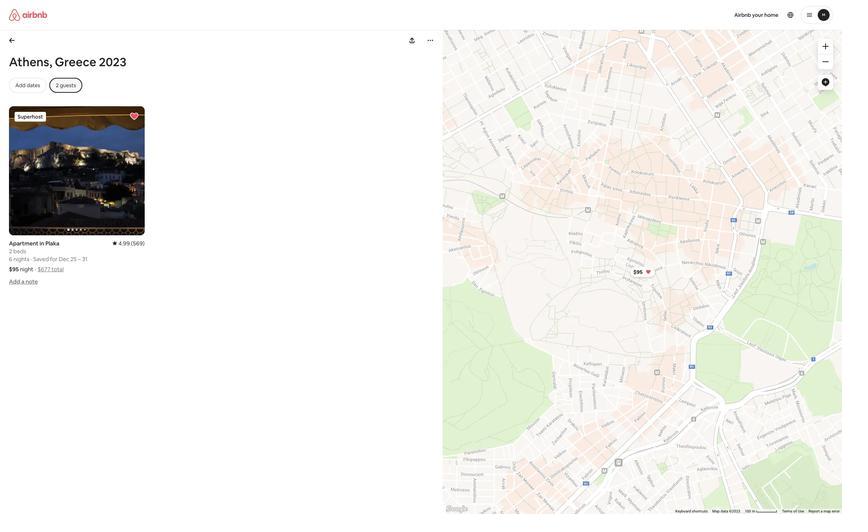 Task type: describe. For each thing, give the bounding box(es) containing it.
beds
[[13, 248, 26, 255]]

in
[[40, 240, 44, 247]]

map data ©2023
[[713, 509, 741, 514]]

(569)
[[131, 240, 145, 247]]

add for add a note
[[9, 278, 20, 285]]

guests
[[60, 82, 76, 89]]

100 m
[[746, 509, 757, 514]]

25
[[71, 255, 77, 263]]

night
[[20, 266, 33, 273]]

1 horizontal spatial ·
[[35, 266, 36, 273]]

remove from wishlist: apartment in plaka image
[[130, 112, 139, 121]]

home
[[765, 12, 779, 18]]

$677
[[38, 266, 50, 273]]

keyboard
[[676, 509, 692, 514]]

keyboard shortcuts
[[676, 509, 709, 514]]

dec
[[59, 255, 69, 263]]

add for add dates
[[15, 82, 26, 89]]

$95 button
[[631, 267, 656, 277]]

add dates button
[[9, 78, 47, 93]]

add a note
[[9, 278, 38, 285]]

add a place to the map image
[[822, 78, 831, 87]]

zoom out image
[[824, 59, 829, 65]]

note
[[26, 278, 38, 285]]

for
[[50, 255, 58, 263]]

map
[[824, 509, 832, 514]]

terms of use link
[[783, 509, 805, 514]]

apartment in plaka 2 beds 6 nights · saved for dec 25 – 31 $95 night · $677 total
[[9, 240, 88, 273]]

airbnb your home link
[[731, 7, 784, 23]]

terms of use
[[783, 509, 805, 514]]

$677 total button
[[38, 266, 64, 273]]

apartment
[[9, 240, 38, 247]]

0 horizontal spatial ·
[[31, 255, 32, 263]]

add dates
[[15, 82, 40, 89]]

4.99 (569)
[[119, 240, 145, 247]]

google map
including 1 saved stay. region
[[386, 0, 843, 514]]



Task type: vqa. For each thing, say whether or not it's contained in the screenshot.
the Terms of Use link
yes



Task type: locate. For each thing, give the bounding box(es) containing it.
–
[[78, 255, 81, 263]]

profile element
[[430, 0, 834, 30]]

6
[[9, 255, 12, 263]]

2 left guests
[[56, 82, 59, 89]]

add inside dropdown button
[[15, 82, 26, 89]]

1 vertical spatial add
[[9, 278, 20, 285]]

add left dates
[[15, 82, 26, 89]]

nights
[[13, 255, 29, 263]]

athens,
[[9, 54, 52, 70]]

of
[[794, 509, 798, 514]]

dates
[[27, 82, 40, 89]]

1 horizontal spatial $95
[[634, 269, 643, 276]]

group
[[9, 106, 145, 235]]

a for add
[[21, 278, 24, 285]]

zoom in image
[[824, 43, 829, 49]]

$95
[[9, 266, 19, 273], [634, 269, 643, 276]]

airbnb
[[735, 12, 752, 18]]

2 guests button
[[50, 78, 83, 93]]

2 guests
[[56, 82, 76, 89]]

1 vertical spatial a
[[822, 509, 824, 514]]

0 vertical spatial a
[[21, 278, 24, 285]]

2 up 6
[[9, 248, 12, 255]]

· left "$677"
[[35, 266, 36, 273]]

a
[[21, 278, 24, 285], [822, 509, 824, 514]]

2 inside "dropdown button"
[[56, 82, 59, 89]]

add left the note
[[9, 278, 20, 285]]

2
[[56, 82, 59, 89], [9, 248, 12, 255]]

total
[[52, 266, 64, 273]]

100
[[746, 509, 752, 514]]

100 m button
[[743, 509, 781, 514]]

0 vertical spatial add
[[15, 82, 26, 89]]

1 horizontal spatial a
[[822, 509, 824, 514]]

a left the note
[[21, 278, 24, 285]]

m
[[753, 509, 756, 514]]

shortcuts
[[693, 509, 709, 514]]

add
[[15, 82, 26, 89], [9, 278, 20, 285]]

31
[[82, 255, 88, 263]]

a left map
[[822, 509, 824, 514]]

4.99
[[119, 240, 130, 247]]

1 horizontal spatial 2
[[56, 82, 59, 89]]

report
[[810, 509, 821, 514]]

· left the 'saved'
[[31, 255, 32, 263]]

1 vertical spatial ·
[[35, 266, 36, 273]]

2023
[[99, 54, 127, 70]]

1 vertical spatial 2
[[9, 248, 12, 255]]

report a map error
[[810, 509, 841, 514]]

use
[[799, 509, 805, 514]]

add a note button
[[9, 278, 38, 285]]

0 vertical spatial 2
[[56, 82, 59, 89]]

0 vertical spatial ·
[[31, 255, 32, 263]]

4.99 out of 5 average rating,  569 reviews image
[[113, 240, 145, 247]]

map
[[713, 509, 721, 514]]

athens, greece 2023
[[9, 54, 127, 70]]

greece
[[55, 54, 96, 70]]

keyboard shortcuts button
[[676, 509, 709, 514]]

google image
[[445, 505, 470, 514]]

$95 inside apartment in plaka 2 beds 6 nights · saved for dec 25 – 31 $95 night · $677 total
[[9, 266, 19, 273]]

0 horizontal spatial 2
[[9, 248, 12, 255]]

·
[[31, 255, 32, 263], [35, 266, 36, 273]]

error
[[833, 509, 841, 514]]

terms
[[783, 509, 793, 514]]

your
[[753, 12, 764, 18]]

plaka
[[45, 240, 59, 247]]

data
[[721, 509, 729, 514]]

airbnb your home
[[735, 12, 779, 18]]

a for report
[[822, 509, 824, 514]]

saved
[[33, 255, 49, 263]]

©2023
[[730, 509, 741, 514]]

0 horizontal spatial a
[[21, 278, 24, 285]]

2 inside apartment in plaka 2 beds 6 nights · saved for dec 25 – 31 $95 night · $677 total
[[9, 248, 12, 255]]

report a map error link
[[810, 509, 841, 514]]

0 horizontal spatial $95
[[9, 266, 19, 273]]

$95 inside button
[[634, 269, 643, 276]]



